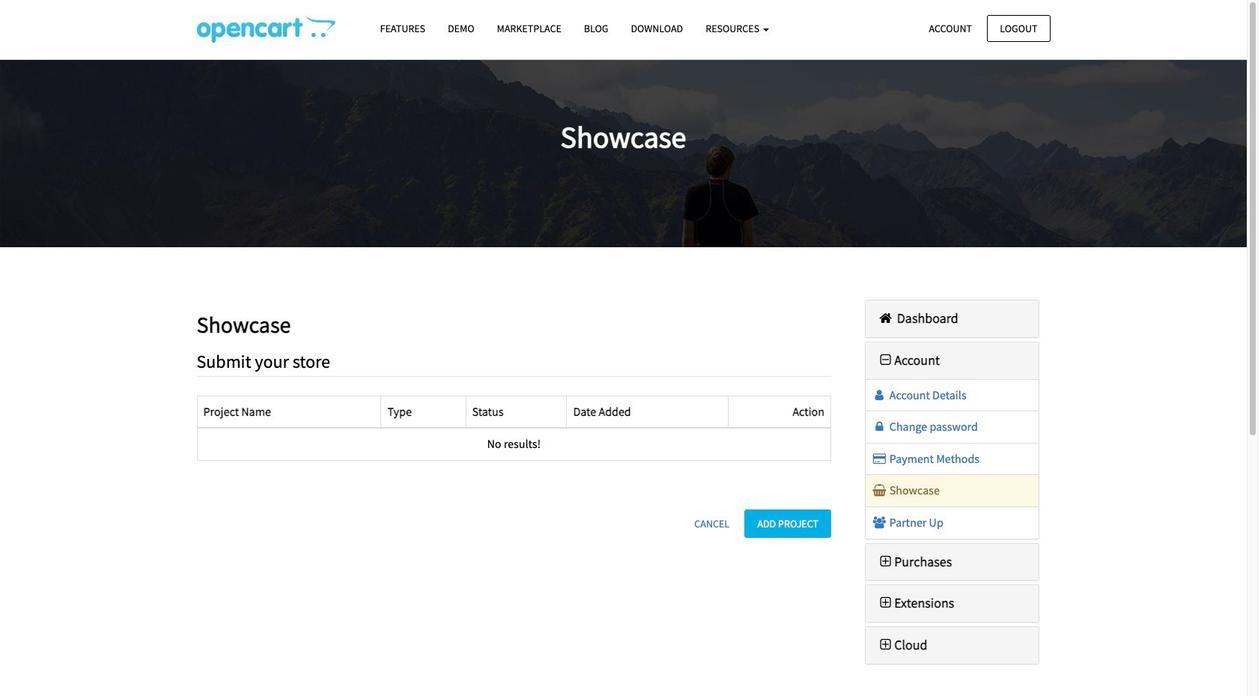 Task type: vqa. For each thing, say whether or not it's contained in the screenshot.
OpenCart - Demo image
no



Task type: describe. For each thing, give the bounding box(es) containing it.
2 plus square o image from the top
[[877, 639, 895, 652]]

shopping basket image
[[872, 484, 888, 496]]

lock image
[[872, 421, 888, 433]]

plus square o image
[[877, 555, 895, 568]]

user image
[[872, 389, 888, 401]]



Task type: locate. For each thing, give the bounding box(es) containing it.
plus square o image
[[877, 597, 895, 610], [877, 639, 895, 652]]

1 vertical spatial plus square o image
[[877, 639, 895, 652]]

minus square o image
[[877, 354, 895, 367]]

0 vertical spatial plus square o image
[[877, 597, 895, 610]]

users image
[[872, 516, 888, 528]]

credit card image
[[872, 452, 888, 464]]

home image
[[877, 312, 895, 325]]

1 plus square o image from the top
[[877, 597, 895, 610]]

opencart - showcase image
[[197, 16, 335, 43]]



